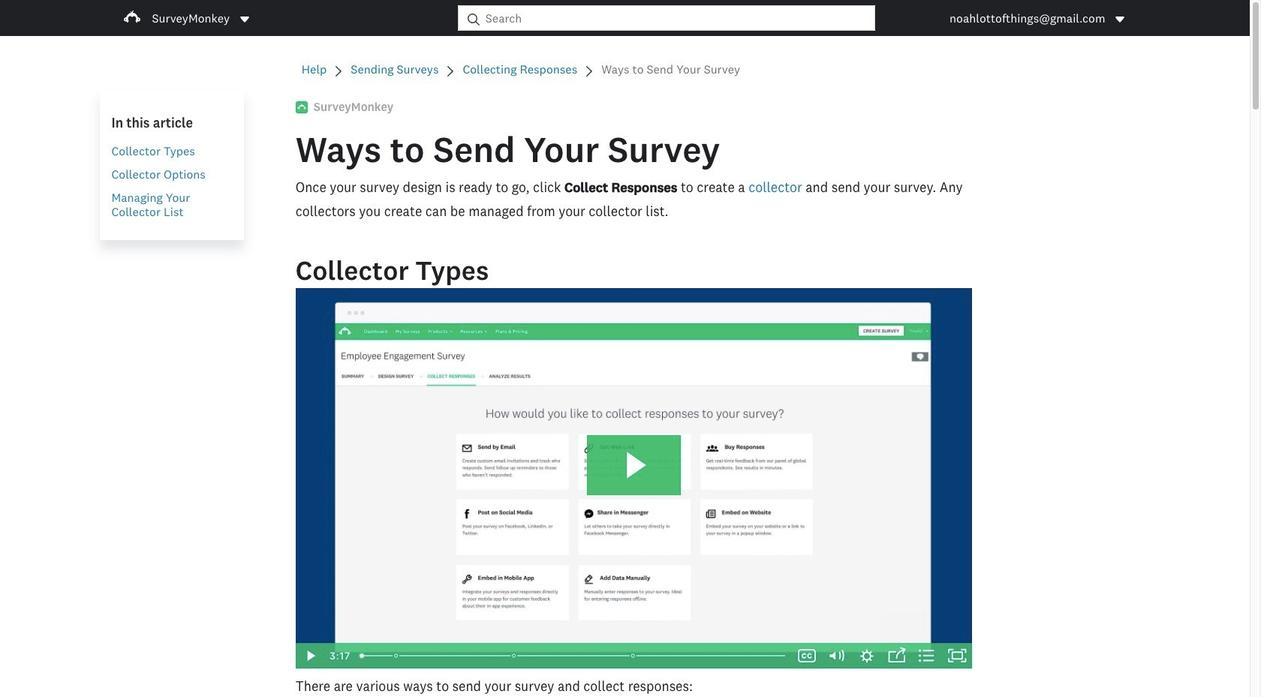 Task type: describe. For each thing, give the bounding box(es) containing it.
playbar slider
[[351, 644, 792, 669]]

open image
[[239, 13, 251, 25]]

chapter markers toolbar
[[362, 644, 785, 669]]

search image
[[468, 13, 480, 25]]

search image
[[468, 13, 480, 25]]



Task type: locate. For each thing, give the bounding box(es) containing it.
Search text field
[[480, 6, 875, 30]]

video element
[[296, 288, 973, 669]]

open image inside image
[[240, 16, 249, 22]]

open image
[[1115, 13, 1127, 25], [240, 16, 249, 22], [1116, 16, 1125, 22]]



